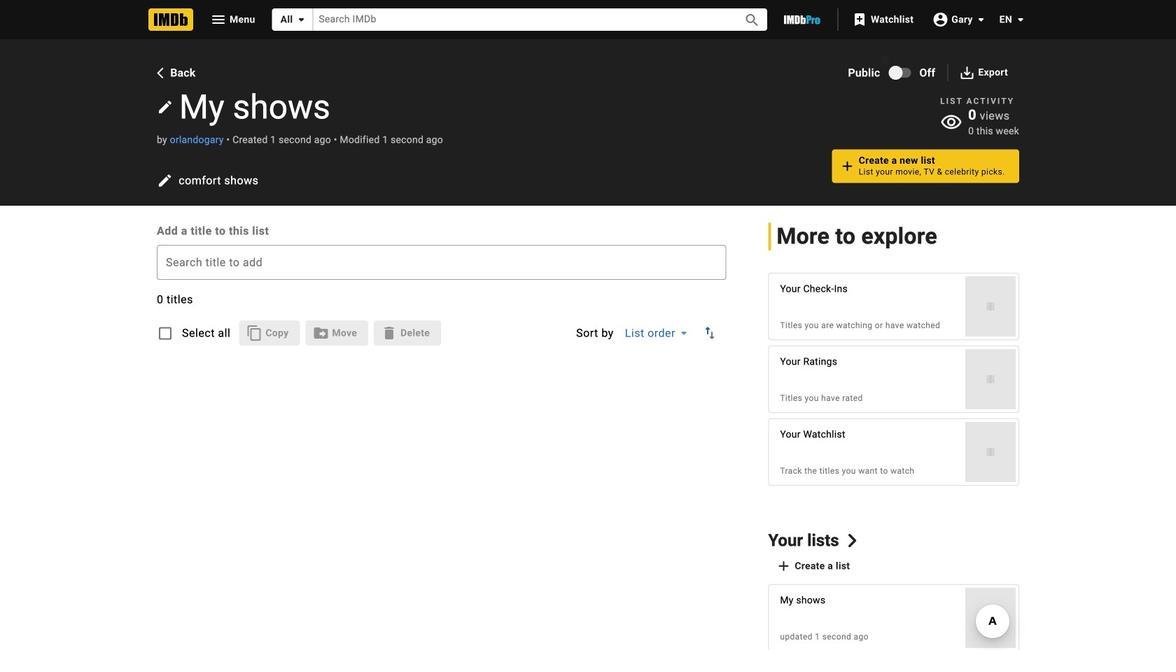 Task type: vqa. For each thing, say whether or not it's contained in the screenshot.
the watchlist image
yes



Task type: describe. For each thing, give the bounding box(es) containing it.
arrow left image
[[154, 66, 167, 80]]

menu image
[[210, 11, 227, 28]]

download image
[[959, 64, 976, 81]]

change sort by direction image
[[702, 325, 719, 342]]

edit image
[[157, 172, 173, 189]]

checkbox unchecked image
[[157, 325, 174, 342]]

watchlist image
[[852, 11, 869, 28]]

1 horizontal spatial add image
[[840, 158, 856, 175]]

2 arrow drop down image from the left
[[1013, 11, 1030, 28]]

2 movie image from the top
[[986, 374, 997, 385]]

0 vertical spatial arrow drop down image
[[973, 11, 990, 28]]

1 vertical spatial arrow drop down image
[[676, 325, 693, 342]]

account circle image
[[932, 11, 949, 28]]

submit search image
[[744, 12, 761, 29]]

none field 'search imdb'
[[313, 9, 728, 31]]

1 vertical spatial add image
[[776, 558, 792, 575]]

edit list title element
[[153, 85, 814, 129]]



Task type: locate. For each thing, give the bounding box(es) containing it.
None field
[[313, 9, 728, 31], [157, 245, 727, 280]]

none field add a title to this list
[[157, 245, 727, 280]]

None search field
[[272, 8, 768, 31]]

arrow drop down image left change sort by direction icon
[[676, 325, 693, 342]]

movie image
[[986, 301, 997, 312], [986, 374, 997, 385], [986, 447, 997, 458]]

1 vertical spatial none field
[[157, 245, 727, 280]]

3 movie image from the top
[[986, 447, 997, 458]]

1 vertical spatial movie image
[[986, 374, 997, 385]]

edit list description element
[[153, 168, 814, 193]]

Add a title to this list search field
[[158, 246, 726, 279]]

chevron right inline image
[[846, 534, 860, 548]]

1 horizontal spatial arrow drop down image
[[973, 11, 990, 28]]

movie image
[[986, 613, 997, 624]]

1 movie image from the top
[[986, 301, 997, 312]]

0 horizontal spatial arrow drop down image
[[676, 325, 693, 342]]

0 vertical spatial movie image
[[986, 301, 997, 312]]

Search IMDb text field
[[313, 9, 728, 31]]

add image
[[840, 158, 856, 175], [776, 558, 792, 575]]

0 vertical spatial add image
[[840, 158, 856, 175]]

2 vertical spatial movie image
[[986, 447, 997, 458]]

0 horizontal spatial add image
[[776, 558, 792, 575]]

arrow drop down image right account circle icon
[[973, 11, 990, 28]]

Select all displayed items in the list checkbox
[[148, 317, 182, 350]]

1 arrow drop down image from the left
[[293, 11, 310, 28]]

edit image
[[157, 99, 174, 116]]

arrow drop down image
[[293, 11, 310, 28], [1013, 11, 1030, 28]]

1 horizontal spatial arrow drop down image
[[1013, 11, 1030, 28]]

home image
[[148, 8, 193, 31]]

0 vertical spatial none field
[[313, 9, 728, 31]]

0 horizontal spatial arrow drop down image
[[293, 11, 310, 28]]

arrow drop down image
[[973, 11, 990, 28], [676, 325, 693, 342]]



